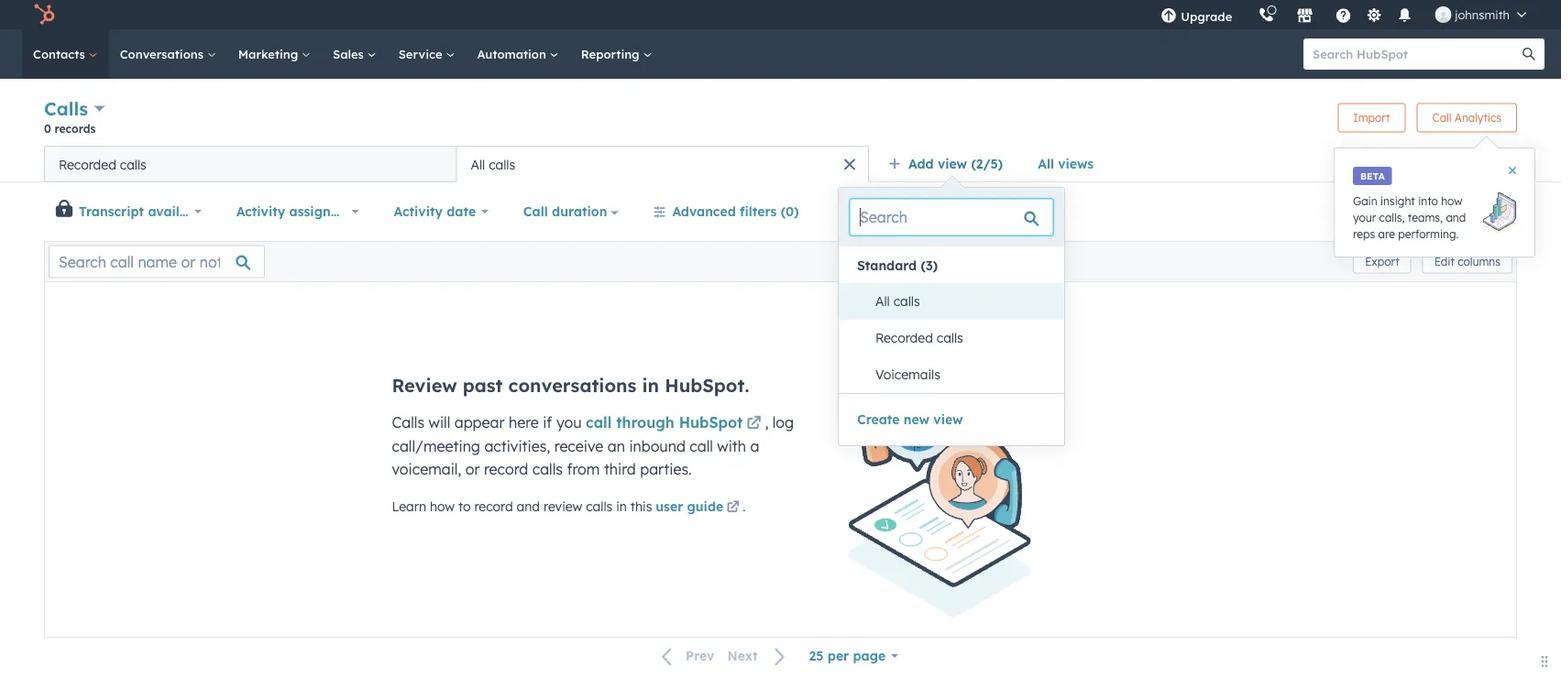 Task type: vqa. For each thing, say whether or not it's contained in the screenshot.
funky Popup Button at right
no



Task type: locate. For each thing, give the bounding box(es) containing it.
to for how
[[458, 499, 471, 515]]

call inside button
[[524, 204, 548, 220]]

view right add
[[938, 156, 968, 172]]

pagination navigation
[[651, 645, 797, 669]]

0 vertical spatial calls
[[44, 97, 88, 120]]

1 horizontal spatial activity
[[394, 204, 443, 220]]

record down or
[[475, 499, 513, 515]]

all calls button for recorded calls
[[457, 146, 869, 182]]

1 horizontal spatial how
[[1442, 194, 1463, 208]]

calls
[[120, 156, 147, 172], [489, 156, 516, 172], [894, 293, 920, 310], [937, 330, 964, 346], [533, 460, 563, 479], [586, 499, 613, 515]]

(3)
[[921, 258, 938, 274]]

call duration button
[[512, 194, 630, 230]]

call left analytics
[[1433, 111, 1452, 125]]

Search call name or notes search field
[[49, 245, 265, 278]]

1 vertical spatial how
[[430, 499, 455, 515]]

calls
[[44, 97, 88, 120], [392, 414, 425, 432]]

per
[[828, 648, 849, 664]]

activity left date
[[394, 204, 443, 220]]

recorded calls button
[[44, 146, 457, 182], [857, 320, 1065, 357]]

recorded calls
[[59, 156, 147, 172], [876, 330, 964, 346]]

settings image
[[1366, 8, 1383, 24]]

(0)
[[781, 204, 799, 220]]

1 horizontal spatial call
[[690, 437, 713, 456]]

record inside , log call/meeting activities, receive an inbound call with a voicemail, or record calls from third parties.
[[484, 460, 528, 479]]

0 horizontal spatial how
[[430, 499, 455, 515]]

activity date
[[394, 204, 476, 220]]

calls up voicemails button
[[937, 330, 964, 346]]

1 vertical spatial and
[[517, 499, 540, 515]]

record down activities,
[[484, 460, 528, 479]]

create new view
[[857, 412, 963, 428]]

parties.
[[640, 460, 692, 479]]

2 horizontal spatial all
[[1038, 156, 1055, 172]]

link opens in a new window image inside call through hubspot link
[[747, 417, 762, 432]]

link opens in a new window image
[[747, 414, 762, 436], [747, 417, 762, 432], [727, 502, 740, 515]]

0 vertical spatial all calls button
[[457, 146, 869, 182]]

recorded down records
[[59, 156, 116, 172]]

0 records
[[44, 122, 96, 135]]

1 vertical spatial calls
[[392, 414, 425, 432]]

0 horizontal spatial call
[[524, 204, 548, 220]]

1 vertical spatial call
[[690, 437, 713, 456]]

hubspot image
[[33, 4, 55, 26]]

calling icon button
[[1251, 3, 1282, 27]]

1 horizontal spatial all calls
[[876, 293, 920, 310]]

all calls
[[471, 156, 516, 172], [876, 293, 920, 310]]

activities,
[[485, 437, 551, 456]]

0 vertical spatial recorded
[[59, 156, 116, 172]]

recorded up voicemails
[[876, 330, 933, 346]]

0 vertical spatial and
[[1447, 210, 1467, 224]]

to inside popup button
[[351, 204, 364, 220]]

recorded
[[59, 156, 116, 172], [876, 330, 933, 346]]

receive
[[555, 437, 604, 456]]

standard (3) button
[[839, 250, 1065, 281]]

(2/5)
[[972, 156, 1003, 172]]

prev button
[[651, 645, 721, 669]]

and right teams,
[[1447, 210, 1467, 224]]

calls inside , log call/meeting activities, receive an inbound call with a voicemail, or record calls from third parties.
[[533, 460, 563, 479]]

1 vertical spatial to
[[458, 499, 471, 515]]

activity
[[236, 204, 285, 220], [394, 204, 443, 220]]

prev
[[686, 649, 715, 665]]

0 vertical spatial record
[[484, 460, 528, 479]]

how right into
[[1442, 194, 1463, 208]]

0 vertical spatial view
[[938, 156, 968, 172]]

25
[[809, 648, 824, 664]]

recorded calls up voicemails
[[876, 330, 964, 346]]

calls left will
[[392, 414, 425, 432]]

call down hubspot
[[690, 437, 713, 456]]

0 vertical spatial in
[[642, 374, 659, 397]]

recorded for leftmost the recorded calls button
[[59, 156, 116, 172]]

call left duration
[[524, 204, 548, 220]]

1 vertical spatial recorded calls button
[[857, 320, 1065, 357]]

link opens in a new window image inside "user guide" link
[[727, 502, 740, 515]]

reporting link
[[570, 29, 663, 79]]

1 vertical spatial recorded
[[876, 330, 933, 346]]

activity inside popup button
[[236, 204, 285, 220]]

1 horizontal spatial recorded calls button
[[857, 320, 1065, 357]]

calls button
[[44, 95, 105, 122]]

with
[[717, 437, 746, 456]]

0 vertical spatial how
[[1442, 194, 1463, 208]]

2 activity from the left
[[394, 204, 443, 220]]

all calls down "standard (3)"
[[876, 293, 920, 310]]

in left this
[[616, 499, 627, 515]]

1 vertical spatial in
[[616, 499, 627, 515]]

voicemails button
[[857, 357, 1065, 393]]

gain insight into how your calls, teams, and reps are performing.
[[1354, 194, 1467, 241]]

0 horizontal spatial to
[[351, 204, 364, 220]]

0 vertical spatial call
[[1433, 111, 1452, 125]]

voicemails
[[876, 367, 941, 383]]

export button
[[1354, 250, 1412, 274]]

1 vertical spatial call
[[524, 204, 548, 220]]

all left views
[[1038, 156, 1055, 172]]

to right assigned
[[351, 204, 364, 220]]

call analytics link
[[1417, 103, 1518, 133]]

in up through
[[642, 374, 659, 397]]

activity inside popup button
[[394, 204, 443, 220]]

your
[[1354, 210, 1377, 224]]

here
[[509, 414, 539, 432]]

all calls button
[[457, 146, 869, 182], [857, 283, 1065, 320]]

how right learn on the bottom of page
[[430, 499, 455, 515]]

1 horizontal spatial and
[[1447, 210, 1467, 224]]

call inside banner
[[1433, 111, 1452, 125]]

0 vertical spatial to
[[351, 204, 364, 220]]

recorded for the rightmost the recorded calls button
[[876, 330, 933, 346]]

third
[[604, 460, 636, 479]]

hubspot.
[[665, 374, 750, 397]]

calls banner
[[44, 95, 1518, 146]]

transcript
[[79, 204, 144, 220]]

page
[[853, 648, 886, 664]]

calls up 0 records
[[44, 97, 88, 120]]

record
[[484, 460, 528, 479], [475, 499, 513, 515]]

all calls button for standard (3)
[[857, 283, 1065, 320]]

all calls button down standard (3) button
[[857, 283, 1065, 320]]

and
[[1447, 210, 1467, 224], [517, 499, 540, 515]]

marketing link
[[227, 29, 322, 79]]

standard
[[857, 258, 917, 274]]

all down standard
[[876, 293, 890, 310]]

0 vertical spatial call
[[586, 414, 612, 432]]

activity left assigned
[[236, 204, 285, 220]]

to down or
[[458, 499, 471, 515]]

date
[[447, 204, 476, 220]]

calls inside popup button
[[44, 97, 88, 120]]

all up date
[[471, 156, 485, 172]]

advanced filters (0) button
[[641, 194, 811, 230]]

insight
[[1381, 194, 1416, 208]]

past
[[463, 374, 503, 397]]

and left review
[[517, 499, 540, 515]]

hubspot
[[679, 414, 743, 432]]

beta
[[1361, 170, 1385, 182]]

0 horizontal spatial activity
[[236, 204, 285, 220]]

1 horizontal spatial in
[[642, 374, 659, 397]]

all calls button up advanced
[[457, 146, 869, 182]]

link opens in a new window image
[[727, 498, 740, 520]]

add
[[909, 156, 934, 172]]

conversations
[[120, 46, 207, 61]]

activity for activity assigned to
[[236, 204, 285, 220]]

recorded calls button up activity assigned to popup button
[[44, 146, 457, 182]]

guide
[[687, 499, 724, 515]]

0 vertical spatial all calls
[[471, 156, 516, 172]]

calls left from
[[533, 460, 563, 479]]

0 vertical spatial recorded calls button
[[44, 146, 457, 182]]

recorded calls button up voicemails
[[857, 320, 1065, 357]]

1 horizontal spatial recorded
[[876, 330, 933, 346]]

all views link
[[1026, 146, 1106, 182]]

to for assigned
[[351, 204, 364, 220]]

1 vertical spatial record
[[475, 499, 513, 515]]

0 vertical spatial recorded calls
[[59, 156, 147, 172]]

1 activity from the left
[[236, 204, 285, 220]]

in
[[642, 374, 659, 397], [616, 499, 627, 515]]

activity date button
[[382, 194, 501, 230]]

0 horizontal spatial all calls
[[471, 156, 516, 172]]

close image
[[1509, 167, 1517, 174]]

activity assigned to button
[[224, 194, 371, 230]]

Search HubSpot search field
[[1304, 39, 1529, 70]]

analytics
[[1455, 111, 1502, 125]]

next button
[[721, 645, 797, 669]]

0 horizontal spatial recorded
[[59, 156, 116, 172]]

1 horizontal spatial calls
[[392, 414, 425, 432]]

appear
[[455, 414, 505, 432]]

1 vertical spatial view
[[934, 412, 963, 428]]

1 horizontal spatial call
[[1433, 111, 1452, 125]]

1 horizontal spatial recorded calls
[[876, 330, 964, 346]]

transcript available button
[[74, 194, 213, 230]]

menu
[[1148, 0, 1540, 29]]

0 horizontal spatial calls
[[44, 97, 88, 120]]

view right new
[[934, 412, 963, 428]]

learn
[[392, 499, 426, 515]]

1 vertical spatial all calls button
[[857, 283, 1065, 320]]

1 horizontal spatial to
[[458, 499, 471, 515]]

and inside gain insight into how your calls, teams, and reps are performing.
[[1447, 210, 1467, 224]]

recorded calls down records
[[59, 156, 147, 172]]

all calls up date
[[471, 156, 516, 172]]

contacts link
[[22, 29, 109, 79]]

calls for calls
[[44, 97, 88, 120]]

call up 'an'
[[586, 414, 612, 432]]

upgrade image
[[1161, 8, 1178, 25]]

service
[[399, 46, 446, 61]]



Task type: describe. For each thing, give the bounding box(es) containing it.
calls for calls will appear here if you
[[392, 414, 425, 432]]

call duration
[[524, 204, 607, 220]]

contacts
[[33, 46, 89, 61]]

all views
[[1038, 156, 1094, 172]]

marketplaces image
[[1297, 8, 1314, 25]]

advanced filters (0)
[[673, 204, 799, 220]]

link opens in a new window image for call through hubspot
[[747, 417, 762, 432]]

1 vertical spatial recorded calls
[[876, 330, 964, 346]]

1 vertical spatial all calls
[[876, 293, 920, 310]]

sales link
[[322, 29, 388, 79]]

this
[[631, 499, 652, 515]]

call through hubspot
[[586, 414, 743, 432]]

inbound
[[629, 437, 686, 456]]

upgrade
[[1181, 9, 1233, 24]]

into
[[1419, 194, 1439, 208]]

will
[[429, 414, 451, 432]]

0 horizontal spatial and
[[517, 499, 540, 515]]

.
[[743, 499, 746, 515]]

25 per page button
[[797, 638, 911, 675]]

available
[[148, 204, 207, 220]]

calls right review
[[586, 499, 613, 515]]

0 horizontal spatial recorded calls button
[[44, 146, 457, 182]]

calls will appear here if you
[[392, 414, 586, 432]]

export
[[1366, 255, 1400, 269]]

are
[[1379, 227, 1396, 241]]

through
[[616, 414, 675, 432]]

0 horizontal spatial call
[[586, 414, 612, 432]]

25 per page
[[809, 648, 886, 664]]

help button
[[1328, 0, 1359, 29]]

voicemail,
[[392, 460, 462, 479]]

views
[[1059, 156, 1094, 172]]

call through hubspot link
[[586, 414, 765, 436]]

conversations
[[509, 374, 637, 397]]

or
[[466, 460, 480, 479]]

advanced
[[673, 204, 736, 220]]

add view (2/5) button
[[877, 146, 1026, 182]]

marketing
[[238, 46, 302, 61]]

view inside dropdown button
[[938, 156, 968, 172]]

create
[[857, 412, 900, 428]]

create new view button
[[857, 409, 963, 431]]

new
[[904, 412, 930, 428]]

an
[[608, 437, 625, 456]]

marketplaces button
[[1286, 0, 1325, 29]]

service link
[[388, 29, 466, 79]]

user
[[656, 499, 684, 515]]

performing.
[[1399, 227, 1459, 241]]

notifications button
[[1390, 0, 1421, 29]]

if
[[543, 414, 552, 432]]

filters
[[740, 204, 777, 220]]

user guide
[[656, 499, 724, 515]]

search image
[[1523, 48, 1536, 61]]

johnsmith
[[1456, 7, 1510, 22]]

add view (2/5)
[[909, 156, 1003, 172]]

, log call/meeting activities, receive an inbound call with a voicemail, or record calls from third parties.
[[392, 414, 794, 479]]

columns
[[1458, 255, 1501, 269]]

0 horizontal spatial all
[[471, 156, 485, 172]]

assigned
[[289, 204, 347, 220]]

,
[[765, 414, 769, 432]]

john smith image
[[1435, 6, 1452, 23]]

import
[[1354, 111, 1391, 125]]

edit
[[1435, 255, 1455, 269]]

activity assigned to
[[236, 204, 364, 220]]

a
[[751, 437, 760, 456]]

help image
[[1336, 8, 1352, 25]]

view inside "button"
[[934, 412, 963, 428]]

review past conversations in hubspot.
[[392, 374, 750, 397]]

sales
[[333, 46, 367, 61]]

calls up transcript available
[[120, 156, 147, 172]]

menu containing johnsmith
[[1148, 0, 1540, 29]]

edit columns
[[1435, 255, 1501, 269]]

call inside , log call/meeting activities, receive an inbound call with a voicemail, or record calls from third parties.
[[690, 437, 713, 456]]

call/meeting
[[392, 437, 480, 456]]

call analytics
[[1433, 111, 1502, 125]]

activity for activity date
[[394, 204, 443, 220]]

calling icon image
[[1259, 7, 1275, 24]]

gain
[[1354, 194, 1378, 208]]

log
[[773, 414, 794, 432]]

1 horizontal spatial all
[[876, 293, 890, 310]]

johnsmith button
[[1424, 0, 1538, 29]]

you
[[557, 414, 582, 432]]

0 horizontal spatial in
[[616, 499, 627, 515]]

calls,
[[1380, 210, 1405, 224]]

hubspot link
[[22, 4, 69, 26]]

call for call analytics
[[1433, 111, 1452, 125]]

calls up activity date popup button
[[489, 156, 516, 172]]

settings link
[[1363, 5, 1386, 24]]

Search search field
[[850, 199, 1054, 236]]

calls down "standard (3)"
[[894, 293, 920, 310]]

0
[[44, 122, 51, 135]]

automation
[[477, 46, 550, 61]]

link opens in a new window image for user guide
[[727, 502, 740, 515]]

how inside gain insight into how your calls, teams, and reps are performing.
[[1442, 194, 1463, 208]]

0 horizontal spatial recorded calls
[[59, 156, 147, 172]]

review
[[392, 374, 457, 397]]

call for call duration
[[524, 204, 548, 220]]

edit columns button
[[1423, 250, 1513, 274]]

records
[[55, 122, 96, 135]]

duration
[[552, 204, 607, 220]]

standard (3)
[[857, 258, 938, 274]]

notifications image
[[1397, 8, 1413, 25]]



